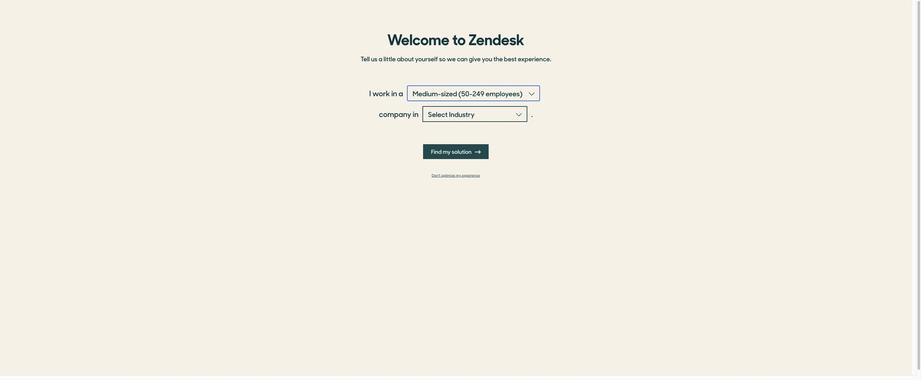 Task type: vqa. For each thing, say whether or not it's contained in the screenshot.
The For inside the TeamViewer Enterprise for Chat Easy and fast remote support and desktop sharing directly from your chat! Free to install
no



Task type: locate. For each thing, give the bounding box(es) containing it.
company in
[[379, 109, 419, 119]]

in right work
[[392, 88, 397, 98]]

us
[[371, 54, 378, 63]]

0 vertical spatial in
[[392, 88, 397, 98]]

0 vertical spatial a
[[379, 54, 383, 63]]

work
[[373, 88, 390, 98]]

a right us
[[379, 54, 383, 63]]

my right optimize
[[456, 173, 461, 178]]

give
[[469, 54, 481, 63]]

1 vertical spatial my
[[456, 173, 461, 178]]

in
[[392, 88, 397, 98], [413, 109, 419, 119]]

experience.
[[518, 54, 552, 63]]

1 horizontal spatial my
[[456, 173, 461, 178]]

best
[[504, 54, 517, 63]]

a
[[379, 54, 383, 63], [399, 88, 403, 98]]

optimize
[[442, 173, 455, 178]]

0 horizontal spatial a
[[379, 54, 383, 63]]

in right company
[[413, 109, 419, 119]]

1 vertical spatial a
[[399, 88, 403, 98]]

you
[[482, 54, 493, 63]]

i work in a
[[369, 88, 403, 98]]

to
[[453, 28, 466, 49]]

experience
[[462, 173, 480, 178]]

find
[[431, 148, 442, 155]]

1 horizontal spatial a
[[399, 88, 403, 98]]

0 vertical spatial my
[[443, 148, 451, 155]]

tell
[[361, 54, 370, 63]]

a right work
[[399, 88, 403, 98]]

0 horizontal spatial in
[[392, 88, 397, 98]]

yourself
[[415, 54, 438, 63]]

my
[[443, 148, 451, 155], [456, 173, 461, 178]]

1 horizontal spatial in
[[413, 109, 419, 119]]

company
[[379, 109, 412, 119]]

my right find
[[443, 148, 451, 155]]

we
[[447, 54, 456, 63]]

0 horizontal spatial my
[[443, 148, 451, 155]]



Task type: describe. For each thing, give the bounding box(es) containing it.
the
[[494, 54, 503, 63]]

arrow right image
[[476, 149, 481, 155]]

about
[[397, 54, 414, 63]]

little
[[384, 54, 396, 63]]

zendesk
[[469, 28, 525, 49]]

can
[[457, 54, 468, 63]]

tell us a little about yourself so we can give you the best experience.
[[361, 54, 552, 63]]

welcome
[[388, 28, 450, 49]]

find     my solution
[[431, 148, 473, 155]]

don't
[[432, 173, 441, 178]]

my inside button
[[443, 148, 451, 155]]

find     my solution button
[[423, 144, 489, 159]]

welcome to zendesk
[[388, 28, 525, 49]]

solution
[[452, 148, 472, 155]]

1 vertical spatial in
[[413, 109, 419, 119]]

so
[[439, 54, 446, 63]]

don't optimize my experience
[[432, 173, 480, 178]]

i
[[369, 88, 371, 98]]

.
[[532, 109, 533, 119]]

don't optimize my experience link
[[357, 173, 555, 178]]



